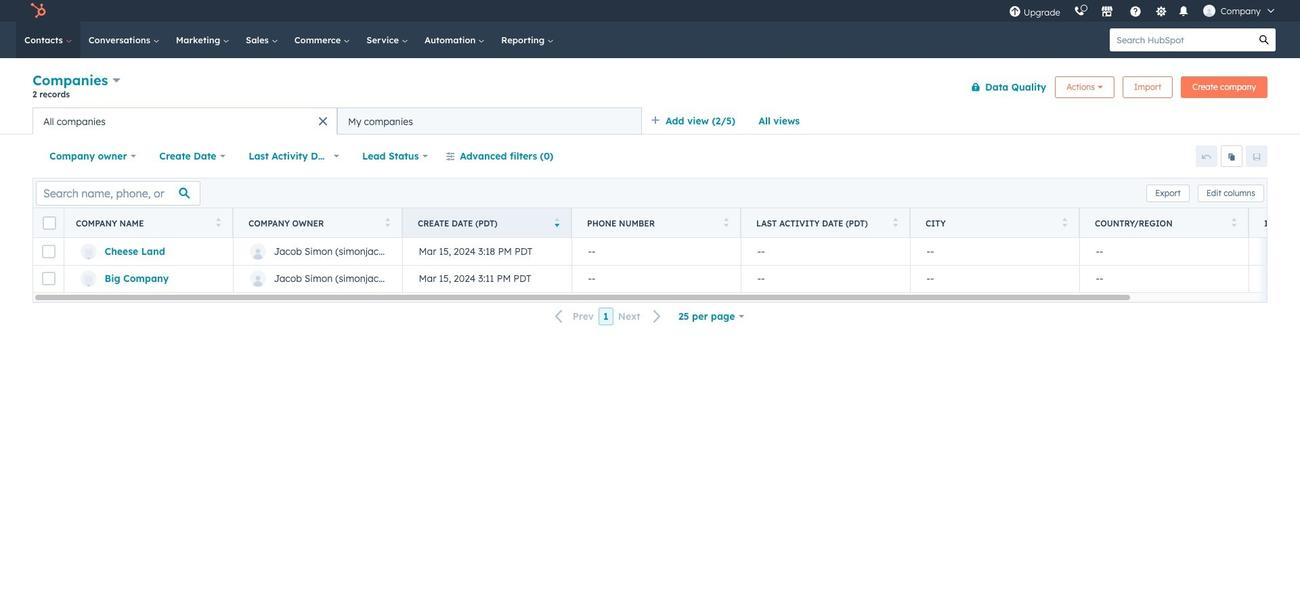 Task type: locate. For each thing, give the bounding box(es) containing it.
3 press to sort. image from the left
[[893, 218, 898, 227]]

Search name, phone, or domain search field
[[36, 181, 200, 206]]

banner
[[33, 69, 1268, 108]]

2 press to sort. image from the left
[[1062, 218, 1067, 227]]

2 press to sort. image from the left
[[723, 218, 729, 227]]

press to sort. image
[[216, 218, 221, 227], [723, 218, 729, 227], [893, 218, 898, 227], [1231, 218, 1236, 227]]

press to sort. element
[[216, 218, 221, 229], [385, 218, 390, 229], [723, 218, 729, 229], [893, 218, 898, 229], [1062, 218, 1067, 229], [1231, 218, 1236, 229]]

1 press to sort. image from the left
[[385, 218, 390, 227]]

0 horizontal spatial press to sort. image
[[385, 218, 390, 227]]

press to sort. image for 5th press to sort. element from the right
[[385, 218, 390, 227]]

6 press to sort. element from the left
[[1231, 218, 1236, 229]]

4 press to sort. element from the left
[[893, 218, 898, 229]]

1 press to sort. element from the left
[[216, 218, 221, 229]]

pagination navigation
[[547, 308, 670, 326]]

1 horizontal spatial press to sort. image
[[1062, 218, 1067, 227]]

menu
[[1002, 0, 1284, 22]]

press to sort. image
[[385, 218, 390, 227], [1062, 218, 1067, 227]]



Task type: describe. For each thing, give the bounding box(es) containing it.
marketplaces image
[[1101, 6, 1113, 18]]

1 press to sort. image from the left
[[216, 218, 221, 227]]

descending sort. press to sort ascending. image
[[554, 218, 559, 227]]

descending sort. press to sort ascending. element
[[554, 218, 559, 229]]

4 press to sort. image from the left
[[1231, 218, 1236, 227]]

5 press to sort. element from the left
[[1062, 218, 1067, 229]]

2 press to sort. element from the left
[[385, 218, 390, 229]]

Search HubSpot search field
[[1110, 28, 1253, 51]]

press to sort. image for 5th press to sort. element from the left
[[1062, 218, 1067, 227]]

3 press to sort. element from the left
[[723, 218, 729, 229]]

jacob simon image
[[1203, 5, 1215, 17]]



Task type: vqa. For each thing, say whether or not it's contained in the screenshot.
Search Hubspot search box
yes



